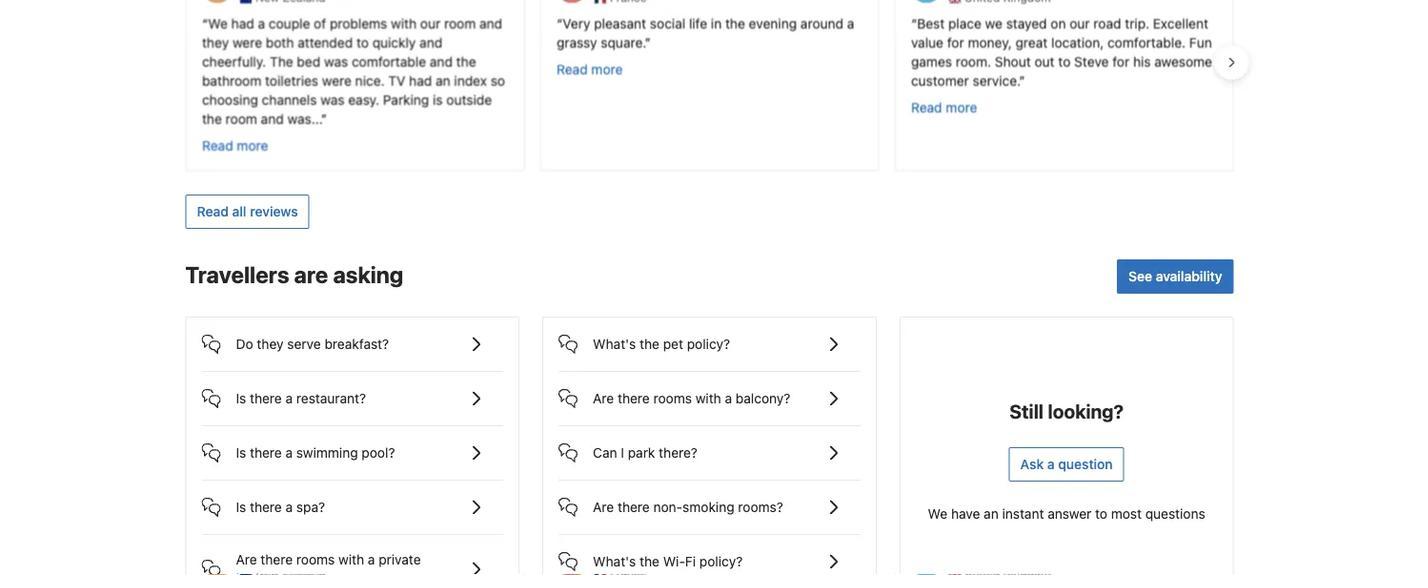 Task type: describe. For each thing, give the bounding box(es) containing it.
read more button for we had a couple of problems with our room and they were both attended to quickly and cheerfully.  the bed was comfortable and the bathroom toiletries were nice.  tv had an index so choosing channels was easy.  parking is outside the room and was...
[[202, 136, 268, 155]]

read more for " very pleasant social life in the evening around a grassy square.
[[556, 62, 623, 77]]

tv
[[388, 73, 405, 89]]

pool?
[[362, 445, 395, 461]]

a inside are there rooms with a private bathroom?
[[368, 552, 375, 567]]

is there a spa?
[[236, 499, 325, 515]]

" very pleasant social life in the evening around a grassy square.
[[556, 16, 854, 51]]

quickly
[[372, 35, 416, 51]]

bed
[[297, 54, 320, 70]]

a left spa?
[[286, 499, 293, 515]]

what's the wi-fi policy?
[[593, 554, 743, 569]]

france image
[[595, 0, 606, 4]]

" for couple
[[321, 111, 327, 127]]

place
[[948, 16, 982, 32]]

the inside " very pleasant social life in the evening around a grassy square.
[[725, 16, 745, 32]]

read more for " best place we stayed on our road trip. excellent value for money, great location, comfortable. fun games room. shout out to steve for his awesome customer service.
[[911, 100, 977, 115]]

is there a restaurant? button
[[202, 372, 504, 410]]

read more button for best place we stayed on our road trip. excellent value for money, great location, comfortable. fun games room. shout out to steve for his awesome customer service.
[[911, 98, 977, 117]]

1 horizontal spatial we
[[929, 506, 948, 522]]

with for are there rooms with a private bathroom?
[[339, 552, 364, 567]]

most
[[1112, 506, 1142, 522]]

serve
[[287, 336, 321, 352]]

we
[[985, 16, 1003, 32]]

pet
[[664, 336, 684, 352]]

can i park there? button
[[559, 426, 861, 464]]

an inside " we had a couple of problems with our room and they were both attended to quickly and cheerfully.  the bed was comfortable and the bathroom toiletries were nice.  tv had an index so choosing channels was easy.  parking is outside the room and was...
[[435, 73, 450, 89]]

and down channels
[[261, 111, 283, 127]]

square.
[[601, 35, 645, 51]]

" for " we had a couple of problems with our room and they were both attended to quickly and cheerfully.  the bed was comfortable and the bathroom toiletries were nice.  tv had an index so choosing channels was easy.  parking is outside the room and was...
[[202, 16, 208, 32]]

2 vertical spatial to
[[1096, 506, 1108, 522]]

what's the pet policy?
[[593, 336, 731, 352]]

pleasant
[[594, 16, 646, 32]]

more for " we had a couple of problems with our room and they were both attended to quickly and cheerfully.  the bed was comfortable and the bathroom toiletries were nice.  tv had an index so choosing channels was easy.  parking is outside the room and was...
[[236, 138, 268, 154]]

fun
[[1190, 35, 1212, 51]]

ask
[[1021, 456, 1044, 472]]

are for are there non-smoking rooms?
[[593, 499, 614, 515]]

the left pet
[[640, 336, 660, 352]]

do they serve breakfast?
[[236, 336, 389, 352]]

toiletries
[[265, 73, 318, 89]]

what's for what's the pet policy?
[[593, 336, 636, 352]]

" for life
[[645, 35, 651, 51]]

grassy
[[556, 35, 597, 51]]

ask a question
[[1021, 456, 1114, 472]]

0 vertical spatial was
[[324, 54, 348, 70]]

are there rooms with a private bathroom?
[[236, 552, 421, 575]]

read more for " we had a couple of problems with our room and they were both attended to quickly and cheerfully.  the bed was comfortable and the bathroom toiletries were nice.  tv had an index so choosing channels was easy.  parking is outside the room and was...
[[202, 138, 268, 154]]

cheerfully.
[[202, 54, 266, 70]]

0 horizontal spatial room
[[225, 111, 257, 127]]

a inside 'button'
[[725, 391, 733, 406]]

easy.
[[348, 92, 379, 108]]

is there a swimming pool?
[[236, 445, 395, 461]]

the up index
[[456, 54, 476, 70]]

0 vertical spatial for
[[947, 35, 964, 51]]

is there a restaurant?
[[236, 391, 366, 406]]

stayed
[[1006, 16, 1047, 32]]

channels
[[261, 92, 317, 108]]

smoking
[[683, 499, 735, 515]]

this is a carousel with rotating slides. it displays featured reviews of the property. use next and previous buttons to navigate. region
[[170, 0, 1250, 179]]

0 vertical spatial room
[[444, 16, 476, 32]]

a inside " very pleasant social life in the evening around a grassy square.
[[847, 16, 854, 32]]

can
[[593, 445, 618, 461]]

couple
[[268, 16, 310, 32]]

our inside " best place we stayed on our road trip. excellent value for money, great location, comfortable. fun games room. shout out to steve for his awesome customer service.
[[1070, 16, 1090, 32]]

a left "swimming"
[[286, 445, 293, 461]]

is for is there a restaurant?
[[236, 391, 246, 406]]

park
[[628, 445, 656, 461]]

around
[[800, 16, 844, 32]]

with for are there rooms with a balcony?
[[696, 391, 722, 406]]

0 vertical spatial were
[[232, 35, 262, 51]]

see availability
[[1129, 268, 1223, 284]]

shout
[[995, 54, 1031, 70]]

was...
[[287, 111, 321, 127]]

questions
[[1146, 506, 1206, 522]]

index
[[454, 73, 487, 89]]

i
[[621, 445, 625, 461]]

money,
[[968, 35, 1012, 51]]

1 vertical spatial had
[[409, 73, 432, 89]]

awesome
[[1155, 54, 1213, 70]]

asking
[[333, 261, 404, 288]]

1 vertical spatial were
[[322, 73, 351, 89]]

rooms?
[[739, 499, 784, 515]]

parking
[[383, 92, 429, 108]]

and up so
[[479, 16, 502, 32]]

is
[[433, 92, 443, 108]]

the
[[269, 54, 293, 70]]

so
[[490, 73, 505, 89]]

read for " we had a couple of problems with our room and they were both attended to quickly and cheerfully.  the bed was comfortable and the bathroom toiletries were nice.  tv had an index so choosing channels was easy.  parking is outside the room and was...
[[202, 138, 233, 154]]

attended
[[297, 35, 353, 51]]

the left wi-
[[640, 554, 660, 569]]

out
[[1035, 54, 1055, 70]]

still looking?
[[1010, 400, 1124, 422]]

non-
[[654, 499, 683, 515]]

outside
[[446, 92, 492, 108]]

private
[[379, 552, 421, 567]]

ask a question button
[[1010, 447, 1125, 482]]

read all reviews
[[197, 204, 298, 219]]

policy? inside what's the wi-fi policy? button
[[700, 554, 743, 569]]

there for is there a restaurant?
[[250, 391, 282, 406]]

there for is there a spa?
[[250, 499, 282, 515]]

excellent
[[1153, 16, 1209, 32]]

swimming
[[296, 445, 358, 461]]

road
[[1094, 16, 1121, 32]]

there for are there rooms with a private bathroom?
[[261, 552, 293, 567]]

great
[[1016, 35, 1048, 51]]

social
[[650, 16, 685, 32]]

in
[[711, 16, 722, 32]]

there for is there a swimming pool?
[[250, 445, 282, 461]]

his
[[1133, 54, 1151, 70]]

united kingdom image
[[949, 0, 961, 4]]

more for " best place we stayed on our road trip. excellent value for money, great location, comfortable. fun games room. shout out to steve for his awesome customer service.
[[946, 100, 977, 115]]

service.
[[973, 73, 1019, 89]]

a inside " we had a couple of problems with our room and they were both attended to quickly and cheerfully.  the bed was comfortable and the bathroom toiletries were nice.  tv had an index so choosing channels was easy.  parking is outside the room and was...
[[258, 16, 265, 32]]

are there non-smoking rooms?
[[593, 499, 784, 515]]



Task type: locate. For each thing, give the bounding box(es) containing it.
and
[[479, 16, 502, 32], [419, 35, 442, 51], [429, 54, 452, 70], [261, 111, 283, 127]]

1 vertical spatial "
[[1019, 73, 1025, 89]]

room
[[444, 16, 476, 32], [225, 111, 257, 127]]

a right the around
[[847, 16, 854, 32]]

0 horizontal spatial had
[[231, 16, 254, 32]]

0 vertical spatial more
[[591, 62, 623, 77]]

" for stayed
[[1019, 73, 1025, 89]]

1 is from the top
[[236, 391, 246, 406]]

1 horizontal spatial to
[[1058, 54, 1071, 70]]

what's left wi-
[[593, 554, 636, 569]]

rooms inside 'button'
[[654, 391, 692, 406]]

the right "in" on the top right of the page
[[725, 16, 745, 32]]

1 vertical spatial is
[[236, 445, 246, 461]]

0 vertical spatial to
[[356, 35, 369, 51]]

to inside " we had a couple of problems with our room and they were both attended to quickly and cheerfully.  the bed was comfortable and the bathroom toiletries were nice.  tv had an index so choosing channels was easy.  parking is outside the room and was...
[[356, 35, 369, 51]]

location,
[[1051, 35, 1104, 51]]

very
[[562, 16, 590, 32]]

read down customer
[[911, 100, 942, 115]]

0 vertical spatial what's
[[593, 336, 636, 352]]

are there rooms with a balcony? button
[[559, 372, 861, 410]]

room up index
[[444, 16, 476, 32]]

best
[[917, 16, 945, 32]]

is left spa?
[[236, 499, 246, 515]]

with inside " we had a couple of problems with our room and they were both attended to quickly and cheerfully.  the bed was comfortable and the bathroom toiletries were nice.  tv had an index so choosing channels was easy.  parking is outside the room and was...
[[391, 16, 416, 32]]

1 our from the left
[[420, 16, 440, 32]]

with up can i park there? button
[[696, 391, 722, 406]]

see availability button
[[1118, 259, 1234, 294]]

is there a spa? button
[[202, 481, 504, 519]]

for
[[947, 35, 964, 51], [1113, 54, 1130, 70]]

to right out
[[1058, 54, 1071, 70]]

2 horizontal spatial read more button
[[911, 98, 977, 117]]

value
[[911, 35, 944, 51]]

all
[[232, 204, 247, 219]]

there inside the are there rooms with a balcony? 'button'
[[618, 391, 650, 406]]

" up "value"
[[911, 16, 917, 32]]

comfortable.
[[1108, 35, 1186, 51]]

what's inside what's the wi-fi policy? button
[[593, 554, 636, 569]]

what's left pet
[[593, 336, 636, 352]]

a left private
[[368, 552, 375, 567]]

a left balcony?
[[725, 391, 733, 406]]

are up the can
[[593, 391, 614, 406]]

rooms inside are there rooms with a private bathroom?
[[296, 552, 335, 567]]

what's for what's the wi-fi policy?
[[593, 554, 636, 569]]

are down the can
[[593, 499, 614, 515]]

read more button down the grassy
[[556, 60, 623, 79]]

there up park on the bottom left of page
[[618, 391, 650, 406]]

1 vertical spatial more
[[946, 100, 977, 115]]

0 horizontal spatial "
[[202, 16, 208, 32]]

0 vertical spatial rooms
[[654, 391, 692, 406]]

is there a swimming pool? button
[[202, 426, 504, 464]]

0 vertical spatial policy?
[[687, 336, 731, 352]]

0 vertical spatial "
[[645, 35, 651, 51]]

our inside " we had a couple of problems with our room and they were both attended to quickly and cheerfully.  the bed was comfortable and the bathroom toiletries were nice.  tv had an index so choosing channels was easy.  parking is outside the room and was...
[[420, 16, 440, 32]]

0 vertical spatial read more button
[[556, 60, 623, 79]]

games
[[911, 54, 952, 70]]

" inside " best place we stayed on our road trip. excellent value for money, great location, comfortable. fun games room. shout out to steve for his awesome customer service.
[[911, 16, 917, 32]]

had right tv on the top of page
[[409, 73, 432, 89]]

for left his
[[1113, 54, 1130, 70]]

" up cheerfully.
[[202, 16, 208, 32]]

to inside " best place we stayed on our road trip. excellent value for money, great location, comfortable. fun games room. shout out to steve for his awesome customer service.
[[1058, 54, 1071, 70]]

a right ask
[[1048, 456, 1055, 472]]

both
[[265, 35, 294, 51]]

bathroom?
[[236, 571, 302, 575]]

we
[[208, 16, 227, 32], [929, 506, 948, 522]]

0 horizontal spatial "
[[321, 111, 327, 127]]

more for " very pleasant social life in the evening around a grassy square.
[[591, 62, 623, 77]]

1 vertical spatial what's
[[593, 554, 636, 569]]

are inside are there non-smoking rooms? button
[[593, 499, 614, 515]]

" inside " we had a couple of problems with our room and they were both attended to quickly and cheerfully.  the bed was comfortable and the bathroom toiletries were nice.  tv had an index so choosing channels was easy.  parking is outside the room and was...
[[202, 16, 208, 32]]

1 horizontal spatial "
[[645, 35, 651, 51]]

new zealand image
[[240, 0, 251, 4]]

1 vertical spatial rooms
[[296, 552, 335, 567]]

1 horizontal spatial had
[[409, 73, 432, 89]]

2 vertical spatial are
[[236, 552, 257, 567]]

there inside the is there a swimming pool? button
[[250, 445, 282, 461]]

read for " best place we stayed on our road trip. excellent value for money, great location, comfortable. fun games room. shout out to steve for his awesome customer service.
[[911, 100, 942, 115]]

room down choosing
[[225, 111, 257, 127]]

1 horizontal spatial for
[[1113, 54, 1130, 70]]

an right have
[[984, 506, 999, 522]]

rooms
[[654, 391, 692, 406], [296, 552, 335, 567]]

an
[[435, 73, 450, 89], [984, 506, 999, 522]]

"
[[202, 16, 208, 32], [556, 16, 562, 32], [911, 16, 917, 32]]

they inside button
[[257, 336, 284, 352]]

" best place we stayed on our road trip. excellent value for money, great location, comfortable. fun games room. shout out to steve for his awesome customer service.
[[911, 16, 1213, 89]]

1 vertical spatial we
[[929, 506, 948, 522]]

2 what's from the top
[[593, 554, 636, 569]]

2 horizontal spatial more
[[946, 100, 977, 115]]

are there non-smoking rooms? button
[[559, 481, 861, 519]]

1 horizontal spatial read more button
[[556, 60, 623, 79]]

" inside " very pleasant social life in the evening around a grassy square.
[[556, 16, 562, 32]]

were up easy.
[[322, 73, 351, 89]]

more down customer
[[946, 100, 977, 115]]

2 vertical spatial is
[[236, 499, 246, 515]]

was down attended
[[324, 54, 348, 70]]

restaurant?
[[296, 391, 366, 406]]

are inside are there rooms with a private bathroom?
[[236, 552, 257, 567]]

0 horizontal spatial an
[[435, 73, 450, 89]]

for down place
[[947, 35, 964, 51]]

there for are there non-smoking rooms?
[[618, 499, 650, 515]]

0 vertical spatial an
[[435, 73, 450, 89]]

there
[[250, 391, 282, 406], [618, 391, 650, 406], [250, 445, 282, 461], [250, 499, 282, 515], [618, 499, 650, 515], [261, 552, 293, 567]]

our up comfortable
[[420, 16, 440, 32]]

travellers
[[185, 261, 289, 288]]

balcony?
[[736, 391, 791, 406]]

they
[[202, 35, 229, 51], [257, 336, 284, 352]]

is down do
[[236, 391, 246, 406]]

instant
[[1003, 506, 1045, 522]]

an up is
[[435, 73, 450, 89]]

see
[[1129, 268, 1153, 284]]

2 vertical spatial "
[[321, 111, 327, 127]]

2 horizontal spatial to
[[1096, 506, 1108, 522]]

rooms for balcony?
[[654, 391, 692, 406]]

had down new zealand image
[[231, 16, 254, 32]]

are there rooms with a balcony?
[[593, 391, 791, 406]]

wi-
[[664, 554, 686, 569]]

still
[[1010, 400, 1044, 422]]

there up is there a spa?
[[250, 445, 282, 461]]

0 horizontal spatial our
[[420, 16, 440, 32]]

had
[[231, 16, 254, 32], [409, 73, 432, 89]]

there up bathroom? at the left of page
[[261, 552, 293, 567]]

bathroom
[[202, 73, 261, 89]]

2 vertical spatial read more
[[202, 138, 268, 154]]

" for " very pleasant social life in the evening around a grassy square.
[[556, 16, 562, 32]]

1 horizontal spatial our
[[1070, 16, 1090, 32]]

are inside 'button'
[[593, 391, 614, 406]]

2 horizontal spatial "
[[1019, 73, 1025, 89]]

problems
[[329, 16, 387, 32]]

0 horizontal spatial for
[[947, 35, 964, 51]]

1 vertical spatial for
[[1113, 54, 1130, 70]]

there inside is there a spa? button
[[250, 499, 282, 515]]

rooms up bathroom? at the left of page
[[296, 552, 335, 567]]

read down the grassy
[[556, 62, 588, 77]]

read more down customer
[[911, 100, 977, 115]]

0 horizontal spatial to
[[356, 35, 369, 51]]

1 vertical spatial to
[[1058, 54, 1071, 70]]

0 vertical spatial is
[[236, 391, 246, 406]]

2 vertical spatial more
[[236, 138, 268, 154]]

" for " best place we stayed on our road trip. excellent value for money, great location, comfortable. fun games room. shout out to steve for his awesome customer service.
[[911, 16, 917, 32]]

2 " from the left
[[556, 16, 562, 32]]

2 horizontal spatial read more
[[911, 100, 977, 115]]

what's inside 'what's the pet policy?' button
[[593, 336, 636, 352]]

1 horizontal spatial room
[[444, 16, 476, 32]]

2 is from the top
[[236, 445, 246, 461]]

a left couple
[[258, 16, 265, 32]]

0 horizontal spatial read more
[[202, 138, 268, 154]]

0 vertical spatial are
[[593, 391, 614, 406]]

1 vertical spatial an
[[984, 506, 999, 522]]

0 vertical spatial they
[[202, 35, 229, 51]]

life
[[689, 16, 707, 32]]

we have an instant answer to most questions
[[929, 506, 1206, 522]]

0 vertical spatial had
[[231, 16, 254, 32]]

rooms down pet
[[654, 391, 692, 406]]

there inside is there a restaurant? button
[[250, 391, 282, 406]]

more down square.
[[591, 62, 623, 77]]

policy? right pet
[[687, 336, 731, 352]]

0 vertical spatial with
[[391, 16, 416, 32]]

2 vertical spatial with
[[339, 552, 364, 567]]

more down choosing
[[236, 138, 268, 154]]

read left the all on the top of the page
[[197, 204, 229, 219]]

1 vertical spatial with
[[696, 391, 722, 406]]

are for are there rooms with a private bathroom?
[[236, 552, 257, 567]]

0 vertical spatial read more
[[556, 62, 623, 77]]

they up cheerfully.
[[202, 35, 229, 51]]

1 vertical spatial room
[[225, 111, 257, 127]]

we inside " we had a couple of problems with our room and they were both attended to quickly and cheerfully.  the bed was comfortable and the bathroom toiletries were nice.  tv had an index so choosing channels was easy.  parking is outside the room and was...
[[208, 16, 227, 32]]

are
[[294, 261, 328, 288]]

what's the wi-fi policy? button
[[559, 535, 861, 573]]

were up cheerfully.
[[232, 35, 262, 51]]

there down do
[[250, 391, 282, 406]]

2 vertical spatial read more button
[[202, 136, 268, 155]]

read down choosing
[[202, 138, 233, 154]]

1 what's from the top
[[593, 336, 636, 352]]

breakfast?
[[325, 336, 389, 352]]

read more down choosing
[[202, 138, 268, 154]]

read for " very pleasant social life in the evening around a grassy square.
[[556, 62, 588, 77]]

1 vertical spatial they
[[257, 336, 284, 352]]

choosing
[[202, 92, 258, 108]]

there for are there rooms with a balcony?
[[618, 391, 650, 406]]

1 horizontal spatial were
[[322, 73, 351, 89]]

to left "most"
[[1096, 506, 1108, 522]]

is for is there a swimming pool?
[[236, 445, 246, 461]]

1 horizontal spatial they
[[257, 336, 284, 352]]

answer
[[1048, 506, 1092, 522]]

0 horizontal spatial rooms
[[296, 552, 335, 567]]

our
[[420, 16, 440, 32], [1070, 16, 1090, 32]]

there inside are there non-smoking rooms? button
[[618, 499, 650, 515]]

1 horizontal spatial rooms
[[654, 391, 692, 406]]

reviews
[[250, 204, 298, 219]]

1 vertical spatial was
[[320, 92, 344, 108]]

we left have
[[929, 506, 948, 522]]

with inside are there rooms with a private bathroom?
[[339, 552, 364, 567]]

there inside are there rooms with a private bathroom?
[[261, 552, 293, 567]]

is for is there a spa?
[[236, 499, 246, 515]]

there?
[[659, 445, 698, 461]]

" up the grassy
[[556, 16, 562, 32]]

" we had a couple of problems with our room and they were both attended to quickly and cheerfully.  the bed was comfortable and the bathroom toiletries were nice.  tv had an index so choosing channels was easy.  parking is outside the room and was...
[[202, 16, 505, 127]]

there left non-
[[618, 499, 650, 515]]

of
[[313, 16, 326, 32]]

0 horizontal spatial with
[[339, 552, 364, 567]]

are
[[593, 391, 614, 406], [593, 499, 614, 515], [236, 552, 257, 567]]

2 horizontal spatial with
[[696, 391, 722, 406]]

question
[[1059, 456, 1114, 472]]

are up bathroom? at the left of page
[[236, 552, 257, 567]]

1 vertical spatial policy?
[[700, 554, 743, 569]]

evening
[[749, 16, 797, 32]]

a left restaurant?
[[286, 391, 293, 406]]

0 horizontal spatial were
[[232, 35, 262, 51]]

spa?
[[296, 499, 325, 515]]

2 our from the left
[[1070, 16, 1090, 32]]

read more button
[[556, 60, 623, 79], [911, 98, 977, 117], [202, 136, 268, 155]]

1 horizontal spatial "
[[556, 16, 562, 32]]

1 horizontal spatial read more
[[556, 62, 623, 77]]

on
[[1051, 16, 1066, 32]]

was
[[324, 54, 348, 70], [320, 92, 344, 108]]

our up location,
[[1070, 16, 1090, 32]]

steve
[[1074, 54, 1109, 70]]

1 horizontal spatial more
[[591, 62, 623, 77]]

there left spa?
[[250, 499, 282, 515]]

they right do
[[257, 336, 284, 352]]

what's
[[593, 336, 636, 352], [593, 554, 636, 569]]

0 horizontal spatial they
[[202, 35, 229, 51]]

1 vertical spatial read more button
[[911, 98, 977, 117]]

2 horizontal spatial "
[[911, 16, 917, 32]]

they inside " we had a couple of problems with our room and they were both attended to quickly and cheerfully.  the bed was comfortable and the bathroom toiletries were nice.  tv had an index so choosing channels was easy.  parking is outside the room and was...
[[202, 35, 229, 51]]

are there rooms with a private bathroom? button
[[202, 535, 504, 575]]

with left private
[[339, 552, 364, 567]]

read more down the grassy
[[556, 62, 623, 77]]

0 horizontal spatial read more button
[[202, 136, 268, 155]]

policy? right 'fi'
[[700, 554, 743, 569]]

1 vertical spatial are
[[593, 499, 614, 515]]

1 vertical spatial read more
[[911, 100, 977, 115]]

0 horizontal spatial we
[[208, 16, 227, 32]]

and up is
[[429, 54, 452, 70]]

read inside button
[[197, 204, 229, 219]]

read more button down choosing
[[202, 136, 268, 155]]

with up the quickly
[[391, 16, 416, 32]]

was left easy.
[[320, 92, 344, 108]]

more
[[591, 62, 623, 77], [946, 100, 977, 115], [236, 138, 268, 154]]

trip.
[[1125, 16, 1150, 32]]

policy? inside 'what's the pet policy?' button
[[687, 336, 731, 352]]

"
[[645, 35, 651, 51], [1019, 73, 1025, 89], [321, 111, 327, 127]]

0 vertical spatial we
[[208, 16, 227, 32]]

can i park there?
[[593, 445, 698, 461]]

and right the quickly
[[419, 35, 442, 51]]

3 " from the left
[[911, 16, 917, 32]]

to down problems
[[356, 35, 369, 51]]

with
[[391, 16, 416, 32], [696, 391, 722, 406], [339, 552, 364, 567]]

0 horizontal spatial more
[[236, 138, 268, 154]]

1 horizontal spatial an
[[984, 506, 999, 522]]

with inside 'button'
[[696, 391, 722, 406]]

read more button for very pleasant social life in the evening around a grassy square.
[[556, 60, 623, 79]]

are for are there rooms with a balcony?
[[593, 391, 614, 406]]

is up is there a spa?
[[236, 445, 246, 461]]

1 horizontal spatial with
[[391, 16, 416, 32]]

have
[[952, 506, 981, 522]]

what's the pet policy? button
[[559, 318, 861, 356]]

room.
[[956, 54, 991, 70]]

read more button down customer
[[911, 98, 977, 117]]

comfortable
[[351, 54, 426, 70]]

1 " from the left
[[202, 16, 208, 32]]

we up cheerfully.
[[208, 16, 227, 32]]

rooms for private
[[296, 552, 335, 567]]

3 is from the top
[[236, 499, 246, 515]]

the down choosing
[[202, 111, 222, 127]]



Task type: vqa. For each thing, say whether or not it's contained in the screenshot.
right BEACH
no



